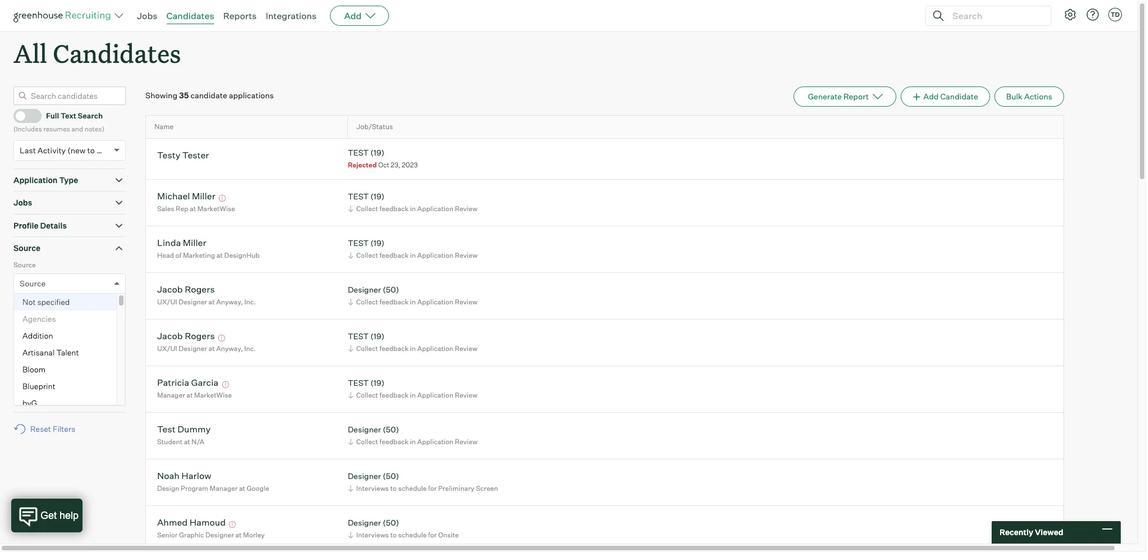 Task type: vqa. For each thing, say whether or not it's contained in the screenshot.
TEST (19) Interview to schedule for Debrief
no



Task type: locate. For each thing, give the bounding box(es) containing it.
at right rep
[[190, 205, 196, 213]]

2 collect feedback in application review link from the top
[[346, 250, 481, 261]]

at down 'ahmed hamoud has been in onsite for more than 21 days' image
[[236, 531, 242, 539]]

designer (50) collect feedback in application review for dummy
[[348, 424, 478, 446]]

designer (50) interviews to schedule for preliminary screen
[[348, 471, 498, 493]]

schedule
[[398, 484, 427, 493], [398, 531, 427, 539]]

add button
[[330, 6, 389, 26]]

review
[[455, 205, 478, 213], [455, 251, 478, 260], [455, 298, 478, 306], [455, 344, 478, 353], [455, 391, 478, 399], [455, 438, 478, 446]]

3 review from the top
[[455, 298, 478, 306]]

marketwise down garcia
[[194, 391, 232, 399]]

(50) inside designer (50) interviews to schedule for preliminary screen
[[383, 471, 399, 481]]

1 ux/ui from the top
[[157, 298, 177, 306]]

0 vertical spatial interviews
[[356, 484, 389, 493]]

test (19) collect feedback in application review
[[348, 191, 478, 213], [348, 238, 478, 260], [348, 331, 478, 353], [348, 378, 478, 399]]

dummy
[[178, 423, 211, 434]]

at left n/a on the bottom left
[[184, 438, 190, 446]]

to
[[42, 303, 50, 311], [53, 321, 62, 331]]

not specified
[[22, 297, 70, 307]]

1 test (19) collect feedback in application review from the top
[[348, 191, 478, 213]]

at
[[190, 205, 196, 213], [217, 251, 223, 260], [209, 298, 215, 306], [209, 344, 215, 353], [187, 391, 193, 399], [184, 438, 190, 446], [239, 484, 245, 493], [236, 531, 242, 539]]

2 jacob from the top
[[157, 330, 183, 341]]

education
[[13, 396, 52, 406]]

jobs link
[[137, 10, 158, 21]]

1 anyway, from the top
[[216, 298, 243, 306]]

collect feedback in application review link
[[346, 203, 481, 214], [346, 250, 481, 261], [346, 297, 481, 307], [346, 343, 481, 354], [346, 390, 481, 401], [346, 436, 481, 447]]

rep
[[176, 205, 188, 213]]

candidates
[[167, 10, 214, 21], [53, 37, 181, 70]]

recently viewed
[[1000, 527, 1064, 537]]

designer (50) collect feedback in application review
[[348, 285, 478, 306], [348, 424, 478, 446]]

0 vertical spatial source
[[13, 243, 40, 253]]

2 schedule from the top
[[398, 531, 427, 539]]

credited to up addition
[[20, 321, 62, 331]]

2023
[[402, 161, 418, 169]]

candidates link
[[167, 10, 214, 21]]

manager down patricia
[[157, 391, 185, 399]]

2 inc. from the top
[[244, 344, 256, 353]]

2 vertical spatial source
[[20, 279, 46, 288]]

0 vertical spatial to
[[42, 303, 50, 311]]

1 vertical spatial anyway,
[[216, 344, 243, 353]]

jobs up profile
[[13, 198, 32, 207]]

(50) for noah harlow
[[383, 471, 399, 481]]

1 rogers from the top
[[185, 283, 215, 295]]

schedule up designer (50) interviews to schedule for onsite
[[398, 484, 427, 493]]

miller for linda
[[183, 237, 206, 248]]

to inside designer (50) interviews to schedule for preliminary screen
[[391, 484, 397, 493]]

to up addition
[[53, 321, 62, 331]]

interviews inside designer (50) interviews to schedule for preliminary screen
[[356, 484, 389, 493]]

2 designer (50) collect feedback in application review from the top
[[348, 424, 478, 446]]

2 rogers from the top
[[185, 330, 215, 341]]

1 horizontal spatial manager
[[210, 484, 238, 493]]

candidates down the jobs link
[[53, 37, 181, 70]]

marketwise down 'michael miller has been in application review for more than 5 days' icon
[[197, 205, 235, 213]]

blueprint
[[22, 381, 55, 391]]

source for credited
[[13, 243, 40, 253]]

4 collect feedback in application review link from the top
[[346, 343, 481, 354]]

3 test (19) collect feedback in application review from the top
[[348, 331, 478, 353]]

1 horizontal spatial to
[[53, 321, 62, 331]]

miller up the 'marketing'
[[183, 237, 206, 248]]

talent
[[56, 348, 79, 357]]

all
[[13, 37, 47, 70]]

responsibility
[[13, 351, 68, 360]]

anyway, down jacob rogers has been in application review for more than 5 days image
[[216, 344, 243, 353]]

1 inc. from the top
[[244, 298, 256, 306]]

for inside designer (50) interviews to schedule for onsite
[[428, 531, 437, 539]]

generate
[[808, 92, 842, 101]]

manager at marketwise
[[157, 391, 232, 399]]

ux/ui
[[157, 298, 177, 306], [157, 344, 177, 353]]

michael miller link
[[157, 190, 216, 203]]

candidate reports are now available! apply filters and select "view in app" element
[[794, 87, 897, 107]]

1 jacob from the top
[[157, 283, 183, 295]]

2 (19) from the top
[[371, 191, 385, 201]]

rogers inside jacob rogers ux/ui designer at anyway, inc.
[[185, 283, 215, 295]]

integrations link
[[266, 10, 317, 21]]

to up designer (50) interviews to schedule for onsite
[[391, 484, 397, 493]]

1 vertical spatial jacob
[[157, 330, 183, 341]]

credited up addition
[[20, 321, 51, 331]]

generate report
[[808, 92, 869, 101]]

2 test from the top
[[348, 191, 369, 201]]

3 (50) from the top
[[383, 471, 399, 481]]

5 test from the top
[[348, 378, 369, 387]]

1 vertical spatial add
[[924, 92, 939, 101]]

jacob rogers link up ux/ui designer at anyway, inc.
[[157, 330, 215, 343]]

list box inside source element
[[14, 294, 125, 496]]

manager right program
[[210, 484, 238, 493]]

1 (19) from the top
[[371, 148, 385, 157]]

manager
[[157, 391, 185, 399], [210, 484, 238, 493]]

jobs left candidates link
[[137, 10, 158, 21]]

head
[[157, 251, 174, 260]]

0 vertical spatial inc.
[[244, 298, 256, 306]]

not specified option
[[14, 294, 117, 311]]

reset filters
[[30, 424, 75, 434]]

(includes
[[13, 125, 42, 133]]

0 vertical spatial for
[[428, 484, 437, 493]]

checkmark image
[[19, 111, 27, 119]]

4 (19) from the top
[[371, 331, 385, 341]]

0 vertical spatial candidates
[[167, 10, 214, 21]]

1 vertical spatial ux/ui
[[157, 344, 177, 353]]

4 feedback from the top
[[380, 344, 409, 353]]

0 vertical spatial to
[[87, 145, 95, 155]]

5 in from the top
[[410, 391, 416, 399]]

to up agencies
[[42, 303, 50, 311]]

designer (50) collect feedback in application review for rogers
[[348, 285, 478, 306]]

1 vertical spatial interviews
[[356, 531, 389, 539]]

4 (50) from the top
[[383, 518, 399, 527]]

3 feedback from the top
[[380, 298, 409, 306]]

to for designer (50) interviews to schedule for onsite
[[391, 531, 397, 539]]

miller inside linda miller head of marketing at designhub
[[183, 237, 206, 248]]

interviews inside designer (50) interviews to schedule for onsite
[[356, 531, 389, 539]]

graphic
[[179, 531, 204, 539]]

add for add candidate
[[924, 92, 939, 101]]

to left onsite
[[391, 531, 397, 539]]

garcia
[[191, 377, 219, 388]]

jacob for jacob rogers ux/ui designer at anyway, inc.
[[157, 283, 183, 295]]

2 review from the top
[[455, 251, 478, 260]]

at right the 'marketing'
[[217, 251, 223, 260]]

anyway, up jacob rogers has been in application review for more than 5 days image
[[216, 298, 243, 306]]

1 vertical spatial marketwise
[[194, 391, 232, 399]]

5 (19) from the top
[[371, 378, 385, 387]]

candidates right the jobs link
[[167, 10, 214, 21]]

1 designer (50) collect feedback in application review from the top
[[348, 285, 478, 306]]

3 (19) from the top
[[371, 238, 385, 247]]

4 collect from the top
[[356, 344, 378, 353]]

test (19) collect feedback in application review for michael miller
[[348, 191, 478, 213]]

1 for from the top
[[428, 484, 437, 493]]

None field
[[20, 274, 22, 293]]

ahmed hamoud
[[157, 516, 226, 528]]

candidate
[[191, 91, 227, 100]]

jacob up ux/ui designer at anyway, inc.
[[157, 330, 183, 341]]

5 feedback from the top
[[380, 391, 409, 399]]

1 test from the top
[[348, 148, 369, 157]]

designer (50) interviews to schedule for onsite
[[348, 518, 459, 539]]

0 horizontal spatial manager
[[157, 391, 185, 399]]

1 vertical spatial manager
[[210, 484, 238, 493]]

2 interviews from the top
[[356, 531, 389, 539]]

1 vertical spatial jacob rogers link
[[157, 330, 215, 343]]

1 vertical spatial rogers
[[185, 330, 215, 341]]

1 vertical spatial source
[[13, 260, 36, 269]]

1 vertical spatial schedule
[[398, 531, 427, 539]]

jacob rogers link down of
[[157, 283, 215, 296]]

to for last activity (new to old)
[[87, 145, 95, 155]]

details
[[40, 221, 67, 230]]

(new
[[68, 145, 86, 155]]

4 test from the top
[[348, 331, 369, 341]]

0 vertical spatial schedule
[[398, 484, 427, 493]]

credited to
[[13, 303, 50, 311], [20, 321, 62, 331]]

1 interviews from the top
[[356, 484, 389, 493]]

integrations
[[266, 10, 317, 21]]

(19) inside the test (19) rejected oct 23, 2023
[[371, 148, 385, 157]]

1 vertical spatial to
[[391, 484, 397, 493]]

2 (50) from the top
[[383, 424, 399, 434]]

6 collect from the top
[[356, 438, 378, 446]]

application type
[[13, 175, 78, 185]]

interviews for designer (50) interviews to schedule for preliminary screen
[[356, 484, 389, 493]]

1 schedule from the top
[[398, 484, 427, 493]]

0 horizontal spatial jobs
[[13, 198, 32, 207]]

in
[[410, 205, 416, 213], [410, 251, 416, 260], [410, 298, 416, 306], [410, 344, 416, 353], [410, 391, 416, 399], [410, 438, 416, 446]]

showing 35 candidate applications
[[145, 91, 274, 100]]

0 vertical spatial add
[[344, 10, 362, 21]]

ux/ui down jacob rogers
[[157, 344, 177, 353]]

0 vertical spatial manager
[[157, 391, 185, 399]]

pipeline
[[13, 374, 44, 383]]

bloom option
[[14, 361, 117, 378]]

2 collect from the top
[[356, 251, 378, 260]]

profile details
[[13, 221, 67, 230]]

0 vertical spatial jacob
[[157, 283, 183, 295]]

5 collect feedback in application review link from the top
[[346, 390, 481, 401]]

search
[[78, 111, 103, 120]]

michael miller
[[157, 190, 216, 201]]

add inside popup button
[[344, 10, 362, 21]]

2 for from the top
[[428, 531, 437, 539]]

interviews for designer (50) interviews to schedule for onsite
[[356, 531, 389, 539]]

credited to up agencies
[[13, 303, 50, 311]]

1 feedback from the top
[[380, 205, 409, 213]]

for left onsite
[[428, 531, 437, 539]]

Search text field
[[950, 8, 1041, 24]]

1 (50) from the top
[[383, 285, 399, 294]]

schedule left onsite
[[398, 531, 427, 539]]

schedule inside designer (50) interviews to schedule for preliminary screen
[[398, 484, 427, 493]]

0 vertical spatial designer (50) collect feedback in application review
[[348, 285, 478, 306]]

for
[[428, 484, 437, 493], [428, 531, 437, 539]]

schedule inside designer (50) interviews to schedule for onsite
[[398, 531, 427, 539]]

0 vertical spatial jacob rogers link
[[157, 283, 215, 296]]

schedule for designer (50) interviews to schedule for onsite
[[398, 531, 427, 539]]

to left old)
[[87, 145, 95, 155]]

rogers down the 'marketing'
[[185, 283, 215, 295]]

at up jacob rogers
[[209, 298, 215, 306]]

to for designer (50) interviews to schedule for preliminary screen
[[391, 484, 397, 493]]

specified
[[37, 297, 70, 307]]

noah harlow link
[[157, 470, 211, 483]]

1 in from the top
[[410, 205, 416, 213]]

1 horizontal spatial jobs
[[137, 10, 158, 21]]

test for garcia
[[348, 378, 369, 387]]

credited to element
[[13, 302, 126, 344]]

ux/ui up jacob rogers
[[157, 298, 177, 306]]

1 horizontal spatial add
[[924, 92, 939, 101]]

marketwise
[[197, 205, 235, 213], [194, 391, 232, 399]]

at left google
[[239, 484, 245, 493]]

4 test (19) collect feedback in application review from the top
[[348, 378, 478, 399]]

jacob for jacob rogers
[[157, 330, 183, 341]]

3 in from the top
[[410, 298, 416, 306]]

2 vertical spatial to
[[391, 531, 397, 539]]

rogers
[[185, 283, 215, 295], [185, 330, 215, 341]]

Search candidates field
[[13, 87, 126, 105]]

jacob down head
[[157, 283, 183, 295]]

michael
[[157, 190, 190, 201]]

1 vertical spatial inc.
[[244, 344, 256, 353]]

miller up sales rep at marketwise
[[192, 190, 216, 201]]

0 vertical spatial rogers
[[185, 283, 215, 295]]

rogers up ux/ui designer at anyway, inc.
[[185, 330, 215, 341]]

interviews
[[356, 484, 389, 493], [356, 531, 389, 539]]

0 vertical spatial anyway,
[[216, 298, 243, 306]]

1 vertical spatial for
[[428, 531, 437, 539]]

for left the preliminary
[[428, 484, 437, 493]]

artisanal talent option
[[14, 344, 117, 361]]

ux/ui inside jacob rogers ux/ui designer at anyway, inc.
[[157, 298, 177, 306]]

6 feedback from the top
[[380, 438, 409, 446]]

interviews to schedule for preliminary screen link
[[346, 483, 501, 494]]

(19) for patricia garcia
[[371, 378, 385, 387]]

list box containing not specified
[[14, 294, 125, 496]]

1 vertical spatial to
[[53, 321, 62, 331]]

at inside test dummy student at n/a
[[184, 438, 190, 446]]

to inside designer (50) interviews to schedule for onsite
[[391, 531, 397, 539]]

5 review from the top
[[455, 391, 478, 399]]

0 vertical spatial credited
[[13, 303, 41, 311]]

for inside designer (50) interviews to schedule for preliminary screen
[[428, 484, 437, 493]]

jacob inside jacob rogers ux/ui designer at anyway, inc.
[[157, 283, 183, 295]]

test for rogers
[[348, 331, 369, 341]]

(19) for michael miller
[[371, 191, 385, 201]]

old)
[[97, 145, 111, 155]]

patricia garcia link
[[157, 377, 219, 390]]

application
[[13, 175, 58, 185], [418, 205, 454, 213], [418, 251, 454, 260], [418, 298, 454, 306], [418, 344, 454, 353], [418, 391, 454, 399], [418, 438, 454, 446]]

6 in from the top
[[410, 438, 416, 446]]

add candidate
[[924, 92, 979, 101]]

(50) inside designer (50) interviews to schedule for onsite
[[383, 518, 399, 527]]

rogers for jacob rogers
[[185, 330, 215, 341]]

6 review from the top
[[455, 438, 478, 446]]

credited up agencies
[[13, 303, 41, 311]]

1 vertical spatial designer (50) collect feedback in application review
[[348, 424, 478, 446]]

viewed
[[1035, 527, 1064, 537]]

0 vertical spatial ux/ui
[[157, 298, 177, 306]]

n/a
[[192, 438, 204, 446]]

test (19) collect feedback in application review for patricia garcia
[[348, 378, 478, 399]]

3 collect feedback in application review link from the top
[[346, 297, 481, 307]]

0 vertical spatial miller
[[192, 190, 216, 201]]

0 horizontal spatial add
[[344, 10, 362, 21]]

1 vertical spatial miller
[[183, 237, 206, 248]]

1 vertical spatial credited
[[20, 321, 51, 331]]

1 vertical spatial candidates
[[53, 37, 181, 70]]

showing
[[145, 91, 177, 100]]

list box
[[14, 294, 125, 496]]

feedback
[[380, 205, 409, 213], [380, 251, 409, 260], [380, 298, 409, 306], [380, 344, 409, 353], [380, 391, 409, 399], [380, 438, 409, 446]]

noah
[[157, 470, 180, 481]]

credited
[[13, 303, 41, 311], [20, 321, 51, 331]]



Task type: describe. For each thing, give the bounding box(es) containing it.
4 in from the top
[[410, 344, 416, 353]]

interviews to schedule for onsite link
[[346, 530, 462, 540]]

marketing
[[183, 251, 215, 260]]

at down patricia garcia link
[[187, 391, 193, 399]]

source for not
[[13, 260, 36, 269]]

0 vertical spatial jobs
[[137, 10, 158, 21]]

senior graphic designer at morley
[[157, 531, 265, 539]]

test (19) collect feedback in application review for jacob rogers
[[348, 331, 478, 353]]

report
[[844, 92, 869, 101]]

2 feedback from the top
[[380, 251, 409, 260]]

rejected
[[348, 161, 377, 169]]

reset filters button
[[13, 418, 81, 439]]

michael miller has been in application review for more than 5 days image
[[217, 195, 228, 201]]

program
[[181, 484, 208, 493]]

actions
[[1025, 92, 1053, 101]]

add candidate link
[[901, 87, 990, 107]]

0 vertical spatial marketwise
[[197, 205, 235, 213]]

agencies
[[22, 314, 56, 324]]

2 ux/ui from the top
[[157, 344, 177, 353]]

at inside noah harlow design program manager at google
[[239, 484, 245, 493]]

test for miller
[[348, 191, 369, 201]]

0 horizontal spatial to
[[42, 303, 50, 311]]

patricia garcia
[[157, 377, 219, 388]]

1 vertical spatial credited to
[[20, 321, 62, 331]]

for for designer (50) interviews to schedule for onsite
[[428, 531, 437, 539]]

screen
[[476, 484, 498, 493]]

student
[[157, 438, 183, 446]]

4 review from the top
[[455, 344, 478, 353]]

not
[[22, 297, 36, 307]]

greenhouse recruiting image
[[13, 9, 115, 22]]

resumes
[[43, 125, 70, 133]]

patricia garcia has been in application review for more than 5 days image
[[220, 381, 231, 388]]

inc. inside jacob rogers ux/ui designer at anyway, inc.
[[244, 298, 256, 306]]

bulk
[[1007, 92, 1023, 101]]

1 jacob rogers link from the top
[[157, 283, 215, 296]]

candidate
[[941, 92, 979, 101]]

1 vertical spatial jobs
[[13, 198, 32, 207]]

full text search (includes resumes and notes)
[[13, 111, 104, 133]]

2 test (19) collect feedback in application review from the top
[[348, 238, 478, 260]]

jacob rogers
[[157, 330, 215, 341]]

filters
[[53, 424, 75, 434]]

reports
[[223, 10, 257, 21]]

byg
[[22, 398, 37, 408]]

td button
[[1109, 8, 1123, 21]]

schedule for designer (50) interviews to schedule for preliminary screen
[[398, 484, 427, 493]]

applications
[[229, 91, 274, 100]]

text
[[61, 111, 76, 120]]

onsite
[[438, 531, 459, 539]]

pipeline tasks
[[13, 374, 69, 383]]

testy tester
[[157, 149, 209, 160]]

jacob rogers ux/ui designer at anyway, inc.
[[157, 283, 256, 306]]

(50) for test dummy
[[383, 424, 399, 434]]

ahmed hamoud link
[[157, 516, 226, 529]]

addition option
[[14, 328, 117, 344]]

senior
[[157, 531, 178, 539]]

notes)
[[85, 125, 104, 133]]

miller for michael
[[192, 190, 216, 201]]

tasks
[[46, 374, 69, 383]]

add for add
[[344, 10, 362, 21]]

byg option
[[14, 395, 117, 412]]

test inside the test (19) rejected oct 23, 2023
[[348, 148, 369, 157]]

harlow
[[182, 470, 211, 481]]

ux/ui designer at anyway, inc.
[[157, 344, 256, 353]]

0 vertical spatial credited to
[[13, 303, 50, 311]]

bulk actions link
[[995, 87, 1065, 107]]

configure image
[[1064, 8, 1078, 21]]

2 jacob rogers link from the top
[[157, 330, 215, 343]]

designer inside designer (50) interviews to schedule for onsite
[[348, 518, 381, 527]]

linda miller head of marketing at designhub
[[157, 237, 260, 260]]

all candidates
[[13, 37, 181, 70]]

sales rep at marketwise
[[157, 205, 235, 213]]

linda
[[157, 237, 181, 248]]

test (19) rejected oct 23, 2023
[[348, 148, 418, 169]]

td
[[1111, 11, 1120, 19]]

none field inside source element
[[20, 274, 22, 293]]

generate report button
[[794, 87, 897, 107]]

profile
[[13, 221, 38, 230]]

td button
[[1107, 6, 1125, 24]]

source element
[[13, 259, 126, 496]]

and
[[71, 125, 83, 133]]

1 review from the top
[[455, 205, 478, 213]]

2 in from the top
[[410, 251, 416, 260]]

full
[[46, 111, 59, 120]]

ahmed hamoud has been in onsite for more than 21 days image
[[228, 521, 238, 528]]

design
[[157, 484, 179, 493]]

of
[[176, 251, 182, 260]]

last
[[20, 145, 36, 155]]

activity
[[38, 145, 66, 155]]

preliminary
[[438, 484, 475, 493]]

(19) for jacob rogers
[[371, 331, 385, 341]]

at down jacob rogers
[[209, 344, 215, 353]]

manager inside noah harlow design program manager at google
[[210, 484, 238, 493]]

linda miller link
[[157, 237, 206, 250]]

hamoud
[[190, 516, 226, 528]]

ahmed
[[157, 516, 188, 528]]

5 collect from the top
[[356, 391, 378, 399]]

anyway, inside jacob rogers ux/ui designer at anyway, inc.
[[216, 298, 243, 306]]

test dummy link
[[157, 423, 211, 436]]

designer inside designer (50) interviews to schedule for preliminary screen
[[348, 471, 381, 481]]

testy tester link
[[157, 149, 209, 162]]

test dummy student at n/a
[[157, 423, 211, 446]]

at inside linda miller head of marketing at designhub
[[217, 251, 223, 260]]

artisanal talent
[[22, 348, 79, 357]]

job/status
[[357, 123, 393, 131]]

testy
[[157, 149, 180, 160]]

morley
[[243, 531, 265, 539]]

1 collect from the top
[[356, 205, 378, 213]]

rogers for jacob rogers ux/ui designer at anyway, inc.
[[185, 283, 215, 295]]

patricia
[[157, 377, 189, 388]]

last activity (new to old) option
[[20, 145, 111, 155]]

3 collect from the top
[[356, 298, 378, 306]]

test
[[157, 423, 176, 434]]

jacob rogers has been in application review for more than 5 days image
[[217, 335, 227, 341]]

23,
[[391, 161, 400, 169]]

tester
[[182, 149, 209, 160]]

reset
[[30, 424, 51, 434]]

blueprint option
[[14, 378, 117, 395]]

for for designer (50) interviews to schedule for preliminary screen
[[428, 484, 437, 493]]

(50) for jacob rogers
[[383, 285, 399, 294]]

designer inside jacob rogers ux/ui designer at anyway, inc.
[[179, 298, 207, 306]]

oct
[[378, 161, 389, 169]]

reports link
[[223, 10, 257, 21]]

name
[[154, 123, 174, 131]]

bulk actions
[[1007, 92, 1053, 101]]

at inside jacob rogers ux/ui designer at anyway, inc.
[[209, 298, 215, 306]]

bloom
[[22, 365, 46, 374]]

2 anyway, from the top
[[216, 344, 243, 353]]

artisanal
[[22, 348, 55, 357]]

6 collect feedback in application review link from the top
[[346, 436, 481, 447]]

3 test from the top
[[348, 238, 369, 247]]

1 collect feedback in application review link from the top
[[346, 203, 481, 214]]



